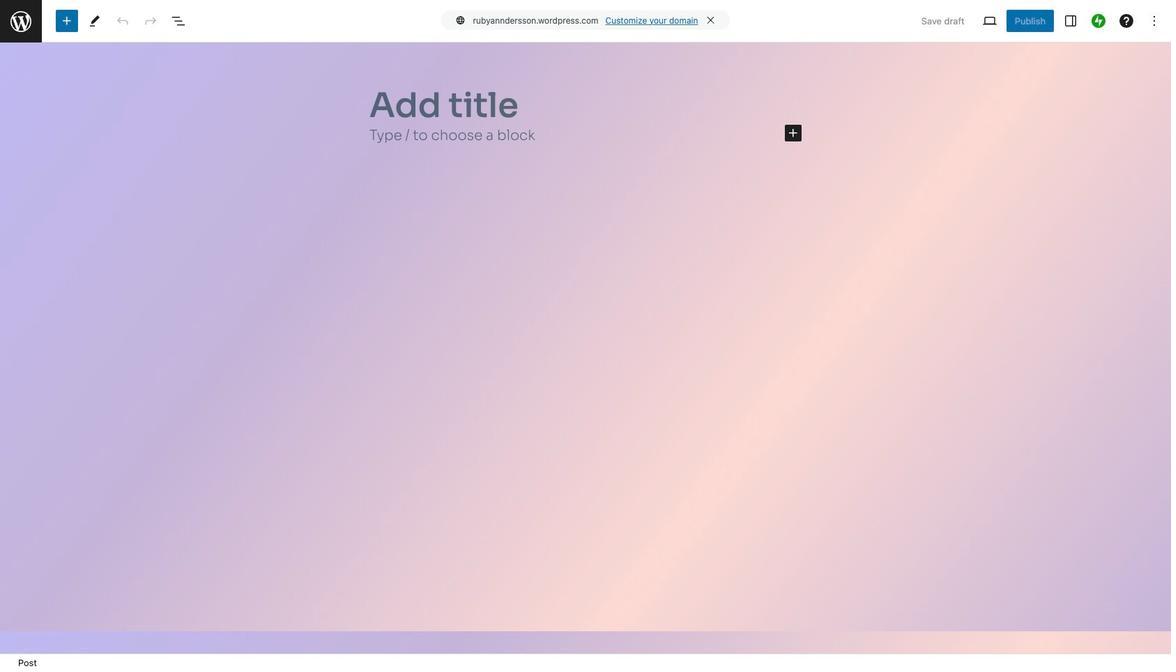 Task type: locate. For each thing, give the bounding box(es) containing it.
redo image
[[142, 13, 159, 29]]

view image
[[982, 13, 999, 29]]

undo image
[[114, 13, 131, 29]]

editor content region
[[0, 43, 1172, 654]]

tools image
[[86, 12, 103, 29]]



Task type: vqa. For each thing, say whether or not it's contained in the screenshot.
no thumbnail found. corresponding to More stats icon in the top right of the page
no



Task type: describe. For each thing, give the bounding box(es) containing it.
help image
[[1119, 13, 1135, 29]]

toggle block inserter image
[[59, 13, 75, 29]]

options image
[[1147, 13, 1163, 29]]

settings image
[[1063, 13, 1080, 29]]

document overview image
[[170, 13, 187, 29]]

jetpack image
[[1092, 14, 1106, 28]]



